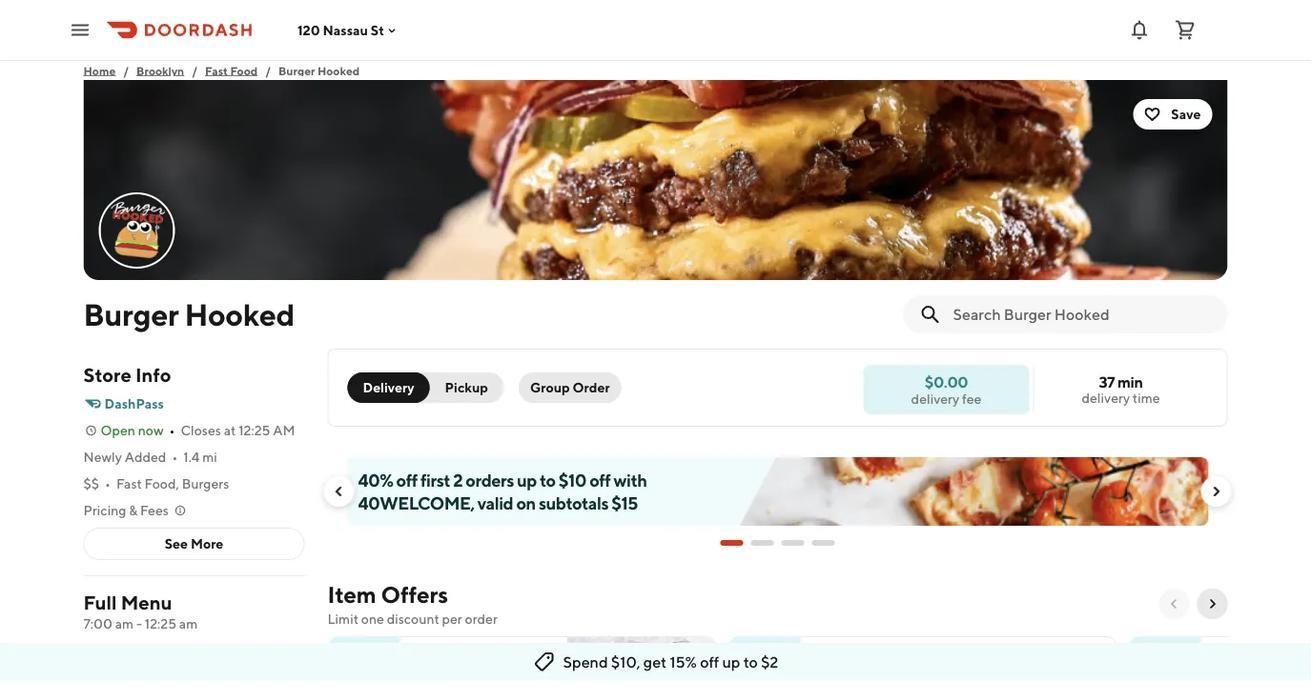Task type: locate. For each thing, give the bounding box(es) containing it.
delivery inside $0.00 delivery fee
[[911, 391, 960, 407]]

1 vertical spatial to
[[744, 654, 758, 672]]

2 / from the left
[[192, 64, 198, 77]]

0 vertical spatial burger
[[278, 64, 315, 77]]

0 horizontal spatial item offer button
[[328, 637, 717, 682]]

next button of carousel image
[[1209, 485, 1224, 500], [1205, 597, 1220, 612]]

2 item offer from the left
[[736, 641, 793, 654]]

food,
[[145, 476, 179, 492]]

item offer
[[335, 641, 392, 654], [736, 641, 793, 654], [1136, 641, 1193, 654]]

full
[[83, 592, 117, 615]]

0 horizontal spatial 12:25
[[145, 617, 176, 632]]

hooked
[[318, 64, 360, 77], [184, 297, 295, 332]]

pricing & fees button
[[83, 502, 188, 521]]

burger
[[278, 64, 315, 77], [83, 297, 179, 332]]

$0.00 delivery fee
[[911, 373, 982, 407]]

fast left food
[[205, 64, 228, 77]]

1 horizontal spatial burger
[[278, 64, 315, 77]]

min
[[1118, 373, 1143, 392]]

offer
[[363, 641, 392, 654], [763, 641, 793, 654], [1164, 641, 1193, 654]]

1 horizontal spatial am
[[179, 617, 198, 632]]

am right -
[[179, 617, 198, 632]]

1 horizontal spatial offer
[[763, 641, 793, 654]]

group
[[530, 380, 570, 396]]

offer for 3rd item offer button from right
[[363, 641, 392, 654]]

item offer button
[[328, 637, 717, 682], [728, 637, 1117, 682], [1129, 637, 1311, 682]]

open
[[101, 423, 135, 439]]

delivery left time
[[1082, 391, 1130, 406]]

to left $2
[[744, 654, 758, 672]]

off right "$10"
[[590, 470, 611, 491]]

time
[[1133, 391, 1160, 406]]

1 vertical spatial hooked
[[184, 297, 295, 332]]

1 horizontal spatial up
[[722, 654, 741, 672]]

• right $$
[[105, 476, 111, 492]]

am
[[115, 617, 134, 632], [179, 617, 198, 632]]

2 horizontal spatial item offer button
[[1129, 637, 1311, 682]]

12:25
[[239, 423, 270, 439], [145, 617, 176, 632]]

save button
[[1133, 99, 1213, 130]]

120 nassau st button
[[298, 22, 400, 38]]

item offers heading
[[328, 580, 448, 610]]

0 horizontal spatial off
[[396, 470, 418, 491]]

2 horizontal spatial item offer
[[1136, 641, 1193, 654]]

12:25 inside full menu 7:00 am - 12:25 am
[[145, 617, 176, 632]]

0 vertical spatial to
[[540, 470, 556, 491]]

&
[[129, 503, 137, 519]]

item offer right 15%
[[736, 641, 793, 654]]

1 horizontal spatial off
[[590, 470, 611, 491]]

item inside item offers limit one discount per order
[[328, 581, 376, 609]]

up left $2
[[722, 654, 741, 672]]

/ right 'home' link
[[123, 64, 129, 77]]

2 offer from the left
[[763, 641, 793, 654]]

order methods option group
[[348, 373, 504, 403]]

1 vertical spatial burger
[[83, 297, 179, 332]]

1 offer from the left
[[363, 641, 392, 654]]

0 horizontal spatial am
[[115, 617, 134, 632]]

to left "$10"
[[540, 470, 556, 491]]

off
[[396, 470, 418, 491], [590, 470, 611, 491], [700, 654, 719, 672]]

1 horizontal spatial item offer
[[736, 641, 793, 654]]

1 vertical spatial next button of carousel image
[[1205, 597, 1220, 612]]

fees
[[140, 503, 169, 519]]

0 horizontal spatial up
[[517, 470, 537, 491]]

pricing & fees
[[83, 503, 169, 519]]

brooklyn
[[136, 64, 184, 77]]

/
[[123, 64, 129, 77], [192, 64, 198, 77], [265, 64, 271, 77]]

0 horizontal spatial offer
[[363, 641, 392, 654]]

off right 15%
[[700, 654, 719, 672]]

37 min delivery time
[[1082, 373, 1160, 406]]

off up 40welcome,
[[396, 470, 418, 491]]

to inside 40% off first 2 orders up to $10 off with 40welcome, valid on subtotals $15
[[540, 470, 556, 491]]

am left -
[[115, 617, 134, 632]]

1 horizontal spatial item offer button
[[728, 637, 1117, 682]]

full menu 7:00 am - 12:25 am
[[83, 592, 198, 632]]

0 horizontal spatial to
[[540, 470, 556, 491]]

up inside 40% off first 2 orders up to $10 off with 40welcome, valid on subtotals $15
[[517, 470, 537, 491]]

2 vertical spatial •
[[105, 476, 111, 492]]

12:25 right the at
[[239, 423, 270, 439]]

1 / from the left
[[123, 64, 129, 77]]

0 vertical spatial fast
[[205, 64, 228, 77]]

1 horizontal spatial 12:25
[[239, 423, 270, 439]]

burgers
[[182, 476, 229, 492]]

12:25 right -
[[145, 617, 176, 632]]

to
[[540, 470, 556, 491], [744, 654, 758, 672]]

burger up store info
[[83, 297, 179, 332]]

fast
[[205, 64, 228, 77], [116, 476, 142, 492]]

up
[[517, 470, 537, 491], [722, 654, 741, 672]]

dashpass
[[104, 396, 164, 412]]

pricing
[[83, 503, 126, 519]]

2 item offer button from the left
[[728, 637, 1117, 682]]

Delivery radio
[[348, 373, 430, 403]]

1 vertical spatial fast
[[116, 476, 142, 492]]

order
[[573, 380, 610, 396]]

1 horizontal spatial to
[[744, 654, 758, 672]]

2 horizontal spatial offer
[[1164, 641, 1193, 654]]

0 vertical spatial next button of carousel image
[[1209, 485, 1224, 500]]

at
[[224, 423, 236, 439]]

burger down 120 in the left of the page
[[278, 64, 315, 77]]

1 vertical spatial 12:25
[[145, 617, 176, 632]]

$$ • fast food, burgers
[[83, 476, 229, 492]]

1 horizontal spatial hooked
[[318, 64, 360, 77]]

0 vertical spatial up
[[517, 470, 537, 491]]

0 vertical spatial •
[[169, 423, 175, 439]]

2
[[453, 470, 463, 491]]

1 vertical spatial up
[[722, 654, 741, 672]]

per
[[442, 612, 462, 628]]

• right now
[[169, 423, 175, 439]]

menu
[[121, 592, 172, 615]]

3 / from the left
[[265, 64, 271, 77]]

1 horizontal spatial /
[[192, 64, 198, 77]]

$0.00
[[925, 373, 968, 391]]

food
[[230, 64, 258, 77]]

$2
[[761, 654, 779, 672]]

3 offer from the left
[[1164, 641, 1193, 654]]

see more
[[165, 537, 224, 552]]

0 horizontal spatial fast
[[116, 476, 142, 492]]

item offer down previous button of carousel image
[[1136, 641, 1193, 654]]

2 horizontal spatial /
[[265, 64, 271, 77]]

closes
[[181, 423, 221, 439]]

delivery
[[1082, 391, 1130, 406], [911, 391, 960, 407]]

/ right brooklyn link
[[192, 64, 198, 77]]

1 horizontal spatial delivery
[[1082, 391, 1130, 406]]

select promotional banner element
[[721, 526, 835, 561]]

info
[[135, 364, 171, 387]]

• left 1.4
[[172, 450, 178, 465]]

0 horizontal spatial item offer
[[335, 641, 392, 654]]

0 horizontal spatial delivery
[[911, 391, 960, 407]]

up up on
[[517, 470, 537, 491]]

delivery left fee
[[911, 391, 960, 407]]

fast up pricing & fees
[[116, 476, 142, 492]]

120
[[298, 22, 320, 38]]

/ right food
[[265, 64, 271, 77]]

1 horizontal spatial fast
[[205, 64, 228, 77]]

delivery
[[363, 380, 414, 396]]

item
[[328, 581, 376, 609], [335, 641, 360, 654], [736, 641, 761, 654], [1136, 641, 1161, 654]]

$10,
[[611, 654, 641, 672]]

open menu image
[[69, 19, 92, 41]]

1 item offer button from the left
[[328, 637, 717, 682]]

•
[[169, 423, 175, 439], [172, 450, 178, 465], [105, 476, 111, 492]]

0 horizontal spatial /
[[123, 64, 129, 77]]

item offer down one
[[335, 641, 392, 654]]

store info
[[83, 364, 171, 387]]

burger hooked image
[[83, 80, 1228, 280], [101, 195, 173, 267]]

see more button
[[84, 529, 304, 560]]



Task type: vqa. For each thing, say whether or not it's contained in the screenshot.
"first"
yes



Task type: describe. For each thing, give the bounding box(es) containing it.
limit
[[328, 612, 359, 628]]

valid
[[478, 493, 513, 514]]

15%
[[670, 654, 697, 672]]

group order
[[530, 380, 610, 396]]

0 vertical spatial hooked
[[318, 64, 360, 77]]

home / brooklyn / fast food / burger hooked
[[83, 64, 360, 77]]

brooklyn link
[[136, 61, 184, 80]]

1 vertical spatial •
[[172, 450, 178, 465]]

st
[[371, 22, 384, 38]]

burger hooked
[[83, 297, 295, 332]]

open now
[[101, 423, 164, 439]]

order
[[465, 612, 498, 628]]

mi
[[202, 450, 217, 465]]

up for orders
[[517, 470, 537, 491]]

with
[[614, 470, 647, 491]]

up for off
[[722, 654, 741, 672]]

0 items, open order cart image
[[1174, 19, 1197, 41]]

save
[[1172, 106, 1201, 122]]

Item Search search field
[[953, 304, 1213, 325]]

item offers limit one discount per order
[[328, 581, 498, 628]]

home link
[[83, 61, 116, 80]]

nassau
[[323, 22, 368, 38]]

newly added • 1.4 mi
[[83, 450, 217, 465]]

2 am from the left
[[179, 617, 198, 632]]

0 vertical spatial 12:25
[[239, 423, 270, 439]]

more
[[191, 537, 224, 552]]

see
[[165, 537, 188, 552]]

now
[[138, 423, 164, 439]]

fee
[[962, 391, 982, 407]]

3 item offer from the left
[[1136, 641, 1193, 654]]

40welcome,
[[358, 493, 475, 514]]

2 horizontal spatial off
[[700, 654, 719, 672]]

get
[[644, 654, 667, 672]]

offer for second item offer button from the right
[[763, 641, 793, 654]]

newly
[[83, 450, 122, 465]]

$$
[[83, 476, 99, 492]]

previous button of carousel image
[[331, 485, 347, 500]]

40%
[[358, 470, 393, 491]]

delivery inside 37 min delivery time
[[1082, 391, 1130, 406]]

group order button
[[519, 373, 622, 403]]

$10
[[559, 470, 587, 491]]

fast food link
[[205, 61, 258, 80]]

120 nassau st
[[298, 22, 384, 38]]

0 horizontal spatial hooked
[[184, 297, 295, 332]]

offer for 1st item offer button from the right
[[1164, 641, 1193, 654]]

1 am from the left
[[115, 617, 134, 632]]

1.4
[[183, 450, 200, 465]]

offers
[[381, 581, 448, 609]]

added
[[125, 450, 166, 465]]

home
[[83, 64, 116, 77]]

0 horizontal spatial burger
[[83, 297, 179, 332]]

to for $2
[[744, 654, 758, 672]]

notification bell image
[[1128, 19, 1151, 41]]

to for $10
[[540, 470, 556, 491]]

store
[[83, 364, 131, 387]]

40% off first 2 orders up to $10 off with 40welcome, valid on subtotals $15
[[358, 470, 647, 514]]

previous button of carousel image
[[1167, 597, 1182, 612]]

discount
[[387, 612, 440, 628]]

pickup
[[445, 380, 488, 396]]

spend
[[563, 654, 608, 672]]

-
[[136, 617, 142, 632]]

7:00
[[83, 617, 113, 632]]

spend $10, get 15% off up to $2
[[563, 654, 779, 672]]

subtotals
[[539, 493, 609, 514]]

1 item offer from the left
[[335, 641, 392, 654]]

37
[[1099, 373, 1115, 392]]

Pickup radio
[[418, 373, 504, 403]]

• closes at 12:25 am
[[169, 423, 295, 439]]

am
[[273, 423, 295, 439]]

first
[[421, 470, 450, 491]]

orders
[[466, 470, 514, 491]]

3 item offer button from the left
[[1129, 637, 1311, 682]]

on
[[516, 493, 536, 514]]

$15
[[612, 493, 638, 514]]

one
[[361, 612, 384, 628]]



